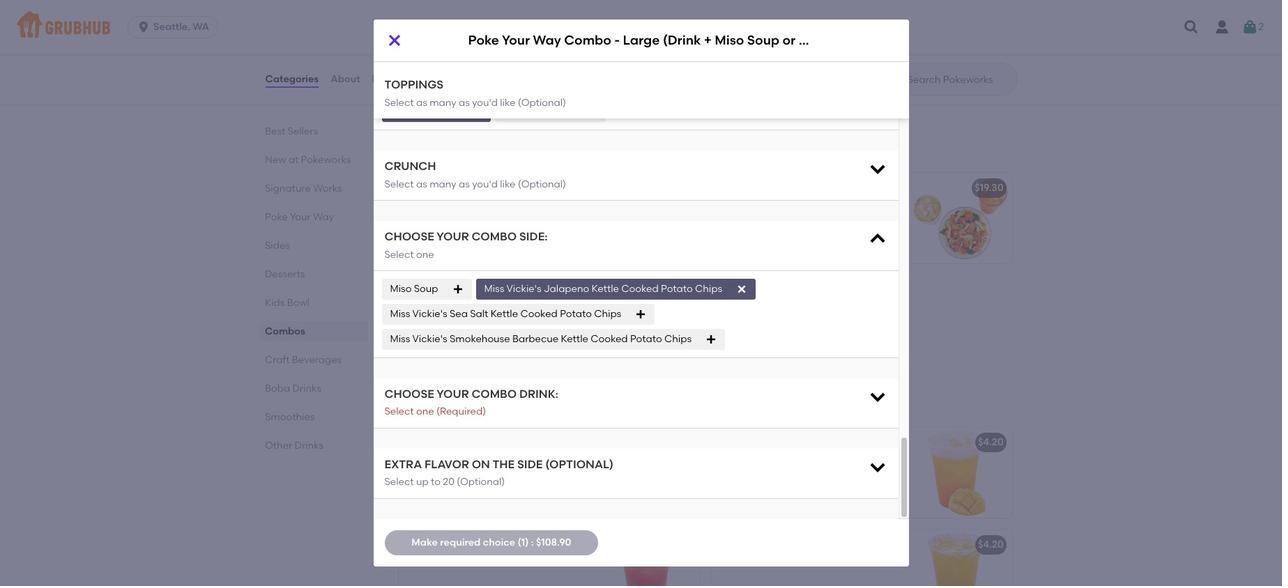 Task type: describe. For each thing, give the bounding box(es) containing it.
seeds
[[544, 105, 573, 117]]

sellers
[[287, 126, 318, 137]]

reviews
[[372, 73, 411, 85]]

make required choice (1) : $108.90
[[412, 537, 572, 549]]

chicken or tofu with white rice, sweet corn, mandarin orange, edamame, surimi salad, wonton crisps, and pokeworks classic
[[407, 50, 559, 104]]

wonton
[[523, 78, 559, 90]]

combo for drink:
[[472, 388, 517, 401]]

0 horizontal spatial pokeworks
[[301, 154, 351, 166]]

2 vertical spatial poke
[[407, 285, 431, 297]]

masago
[[390, 80, 429, 92]]

1 horizontal spatial your
[[433, 285, 454, 297]]

mango
[[720, 437, 753, 449]]

and inside three proteins with your choice of mix ins, toppings, and flavor.
[[491, 319, 509, 331]]

surimi salad
[[572, 55, 631, 67]]

crunch select as many as you'd like (optional)
[[385, 160, 567, 190]]

select inside toppings select as many as you'd like (optional)
[[385, 97, 414, 109]]

up inside mix up to 2 proteins with your choice of base, mix-ins, toppings, and flavor.
[[738, 202, 750, 214]]

categories
[[265, 73, 319, 85]]

potato for miss vickie's smokehouse barbecue kettle cooked potato chips
[[631, 333, 662, 345]]

extra
[[385, 458, 422, 471]]

miss vickie's sea salt kettle cooked potato chips
[[390, 308, 622, 320]]

2 surimi from the left
[[714, 55, 743, 67]]

double avocado
[[506, 30, 585, 42]]

choose for choose your combo drink:
[[385, 388, 435, 401]]

2 inside mix up to 2 proteins with your choice of base, mix-ins, toppings, and flavor.
[[765, 202, 770, 214]]

mandarin
[[463, 64, 510, 76]]

+$3.40
[[593, 30, 624, 42]]

works for signature works combo (drink + miso soup or kettle chips)
[[456, 182, 486, 194]]

1 surimi from the left
[[572, 55, 602, 67]]

20
[[443, 477, 455, 489]]

signature for signature works
[[265, 183, 311, 195]]

crunch
[[385, 160, 436, 173]]

0 vertical spatial (drink
[[663, 32, 701, 48]]

(optional) inside extra flavor on the side (optional) select up to 20 (optional)
[[457, 477, 505, 489]]

$7.80 +
[[664, 30, 694, 42]]

chips for miss vickie's sea salt kettle cooked potato chips
[[595, 308, 622, 320]]

you'd for toppings
[[472, 97, 498, 109]]

miss for miss vickie's sea salt kettle cooked potato chips
[[390, 308, 410, 320]]

mix up to 2 proteins with your choice of base, mix-ins, toppings, and flavor.
[[720, 202, 890, 242]]

salad,
[[492, 78, 521, 90]]

mix
[[407, 319, 424, 331]]

lilikoi lemonade image
[[595, 428, 700, 519]]

crisps,
[[407, 92, 437, 104]]

combo for side:
[[472, 230, 517, 244]]

best
[[265, 126, 285, 137]]

0 vertical spatial combo
[[565, 32, 612, 48]]

as down toppings
[[416, 97, 428, 109]]

pokeworks inside 'chicken or tofu with white rice, sweet corn, mandarin orange, edamame, surimi salad, wonton crisps, and pokeworks classic'
[[461, 92, 511, 104]]

sweet
[[407, 64, 435, 76]]

best sellers
[[265, 126, 318, 137]]

white
[[504, 50, 529, 62]]

0 horizontal spatial craft
[[265, 354, 290, 366]]

works for signature works
[[313, 183, 342, 195]]

side
[[518, 458, 543, 471]]

as down crunch
[[416, 178, 428, 190]]

as down +$0.60
[[459, 97, 470, 109]]

1 horizontal spatial seaweed
[[661, 30, 705, 42]]

lilikoi
[[407, 437, 434, 449]]

toppings
[[385, 78, 444, 91]]

green
[[506, 80, 535, 92]]

2 vertical spatial combo
[[480, 285, 515, 297]]

1 horizontal spatial large
[[623, 32, 660, 48]]

sides
[[265, 240, 290, 252]]

1 avocado from the left
[[390, 30, 433, 42]]

0 vertical spatial potato
[[661, 283, 693, 295]]

drinks for boba drinks
[[292, 383, 321, 395]]

poke your way
[[265, 211, 334, 223]]

furikake
[[418, 105, 458, 117]]

sesame seeds
[[504, 105, 573, 117]]

lemonade for mango lemonade
[[756, 437, 807, 449]]

lemonade for strawberry lemonade
[[462, 539, 514, 551]]

vickie's for smokehouse
[[413, 333, 448, 345]]

0 horizontal spatial combos
[[265, 326, 305, 338]]

about button
[[330, 54, 361, 105]]

side:
[[520, 230, 548, 244]]

potato for miss vickie's sea salt kettle cooked potato chips
[[560, 308, 592, 320]]

extra flavor on the side (optional) select up to 20 (optional)
[[385, 458, 614, 489]]

toppings select as many as you'd like (optional)
[[385, 78, 567, 109]]

seattle, wa button
[[128, 16, 224, 38]]

choose for choose your combo side:
[[385, 230, 435, 244]]

mix
[[720, 202, 735, 214]]

mango lemonade
[[720, 437, 807, 449]]

on
[[472, 458, 490, 471]]

lilikoi green tea image
[[908, 530, 1013, 587]]

make
[[412, 537, 438, 549]]

signature works
[[265, 183, 342, 195]]

vickie's for jalapeno
[[507, 283, 542, 295]]

tofu
[[460, 50, 479, 62]]

reviews button
[[372, 54, 412, 105]]

choose your combo drink: select one (required)
[[385, 388, 559, 418]]

jalapeno
[[544, 283, 590, 295]]

$4.20 for strawberry lemonade
[[979, 539, 1004, 551]]

bowl
[[287, 297, 309, 309]]

double for double avocado
[[506, 30, 540, 42]]

one for choose your combo drink:
[[416, 406, 434, 418]]

$4.20 button
[[711, 530, 1013, 587]]

select inside extra flavor on the side (optional) select up to 20 (optional)
[[385, 477, 414, 489]]

wa
[[193, 21, 209, 33]]

kids bowl
[[265, 297, 309, 309]]

2 vertical spatial choice
[[483, 537, 516, 549]]

signature works combo (drink + miso soup or kettle chips)
[[407, 182, 691, 194]]

miss vickie's smokehouse barbecue kettle cooked potato chips
[[390, 333, 692, 345]]

(optional) for crunch
[[518, 178, 567, 190]]

seaweed salad
[[661, 30, 735, 42]]

ins, inside three proteins with your choice of mix ins, toppings, and flavor.
[[426, 319, 442, 331]]

mix-
[[759, 216, 780, 228]]

strawberry
[[407, 539, 460, 551]]

(optional)
[[546, 458, 614, 471]]

0 vertical spatial poke your way combo - large (drink + miso soup or kettle chips)
[[468, 32, 881, 48]]

1 vertical spatial -
[[518, 285, 522, 297]]

surimi
[[462, 78, 490, 90]]

categories button
[[265, 54, 320, 105]]

Search Pokeworks search field
[[907, 73, 1013, 87]]

desserts
[[265, 269, 305, 280]]

double seaweed salad
[[390, 55, 500, 67]]

strawberry lemonade
[[407, 539, 514, 551]]

corn,
[[437, 64, 461, 76]]

choice inside mix up to 2 proteins with your choice of base, mix-ins, toppings, and flavor.
[[858, 202, 890, 214]]

three
[[407, 305, 434, 316]]

1 vertical spatial large
[[524, 285, 552, 297]]

and inside mix up to 2 proteins with your choice of base, mix-ins, toppings, and flavor.
[[845, 216, 864, 228]]

choice inside three proteins with your choice of mix ins, toppings, and flavor.
[[522, 305, 554, 316]]

combo inside 'button'
[[488, 182, 524, 194]]

about
[[331, 73, 360, 85]]

toppings, inside three proteins with your choice of mix ins, toppings, and flavor.
[[444, 319, 488, 331]]

lemonade for lilikoi lemonade
[[437, 437, 488, 449]]

2 vertical spatial (drink
[[554, 285, 583, 297]]

choose your combo side: select one
[[385, 230, 548, 261]]

vickie's for sea
[[413, 308, 448, 320]]

barbecue
[[513, 333, 559, 345]]

(drink inside 'button'
[[526, 182, 555, 194]]

kids
[[265, 297, 285, 309]]

1 vertical spatial poke
[[265, 211, 288, 223]]

1 vertical spatial craft beverages
[[396, 395, 516, 412]]

1 vertical spatial seaweed
[[426, 55, 470, 67]]

cooked for miss vickie's smokehouse barbecue kettle cooked potato chips
[[591, 333, 628, 345]]

to inside mix up to 2 proteins with your choice of base, mix-ins, toppings, and flavor.
[[752, 202, 762, 214]]

1 vertical spatial your
[[290, 211, 311, 223]]

miso inside 'button'
[[565, 182, 588, 194]]

:
[[531, 537, 534, 549]]

$108.90
[[536, 537, 572, 549]]

0 vertical spatial -
[[615, 32, 620, 48]]

base,
[[731, 216, 757, 228]]

new
[[265, 154, 286, 166]]

2 button
[[1243, 15, 1265, 40]]

+ inside 'button'
[[557, 182, 563, 194]]

and inside 'chicken or tofu with white rice, sweet corn, mandarin orange, edamame, surimi salad, wonton crisps, and pokeworks classic'
[[439, 92, 458, 104]]

1 vertical spatial poke your way combo - large (drink + miso soup or kettle chips)
[[407, 285, 719, 297]]

0 vertical spatial beverages
[[292, 354, 342, 366]]

the
[[493, 458, 515, 471]]

new at pokeworks
[[265, 154, 351, 166]]

svg image inside the 2 button
[[1243, 19, 1259, 36]]

ins, inside mix up to 2 proteins with your choice of base, mix-ins, toppings, and flavor.
[[780, 216, 796, 228]]

smokehouse
[[450, 333, 510, 345]]

svg image inside seattle, wa button
[[137, 20, 151, 34]]



Task type: locate. For each thing, give the bounding box(es) containing it.
avocado up rice,
[[542, 30, 585, 42]]

mango lemonade image
[[908, 428, 1013, 519]]

1 many from the top
[[430, 97, 457, 109]]

lemonade inside button
[[462, 539, 514, 551]]

way up rice,
[[533, 32, 561, 48]]

0 horizontal spatial your
[[290, 211, 311, 223]]

0 vertical spatial craft
[[265, 354, 290, 366]]

one for choose your combo side:
[[416, 249, 434, 261]]

cooked down miss vickie's jalapeno kettle cooked potato chips
[[591, 333, 628, 345]]

1 vertical spatial craft
[[396, 395, 435, 412]]

select inside the crunch select as many as you'd like (optional)
[[385, 178, 414, 190]]

avocado
[[390, 30, 433, 42], [542, 30, 585, 42]]

0 horizontal spatial poke
[[265, 211, 288, 223]]

0 vertical spatial cooked
[[622, 283, 659, 295]]

kettle inside signature works combo (drink + miso soup or kettle chips) 'button'
[[629, 182, 657, 194]]

0 vertical spatial like
[[500, 97, 516, 109]]

chips down miss vickie's jalapeno kettle cooked potato chips
[[595, 308, 622, 320]]

like
[[500, 97, 516, 109], [500, 178, 516, 190]]

0 horizontal spatial +$1.15
[[509, 55, 534, 67]]

one inside choose your combo side: select one
[[416, 249, 434, 261]]

1 horizontal spatial chips
[[665, 333, 692, 345]]

many down crunch
[[430, 178, 457, 190]]

1 vertical spatial choose
[[385, 388, 435, 401]]

double surimi salad
[[677, 55, 773, 67]]

- up 'miss vickie's sea salt kettle cooked potato chips'
[[518, 285, 522, 297]]

vickie's down mix
[[413, 333, 448, 345]]

signature inside 'button'
[[407, 182, 454, 194]]

choose up miso soup
[[385, 230, 435, 244]]

1 like from the top
[[500, 97, 516, 109]]

of inside three proteins with your choice of mix ins, toppings, and flavor.
[[557, 305, 566, 316]]

proteins right three
[[437, 305, 475, 316]]

of
[[720, 216, 729, 228], [557, 305, 566, 316]]

2 one from the top
[[416, 406, 434, 418]]

3 select from the top
[[385, 249, 414, 261]]

double down seaweed salad
[[677, 55, 711, 67]]

1 horizontal spatial ins,
[[780, 216, 796, 228]]

(1)
[[518, 537, 529, 549]]

2 like from the top
[[500, 178, 516, 190]]

1 vertical spatial your
[[500, 305, 520, 316]]

0 vertical spatial with
[[481, 50, 501, 62]]

0 horizontal spatial ins,
[[426, 319, 442, 331]]

signature works combo (drink + miso soup or kettle chips) button
[[399, 173, 700, 264]]

1 select from the top
[[385, 97, 414, 109]]

salad
[[708, 30, 735, 42], [473, 55, 500, 67], [604, 55, 631, 67], [745, 55, 773, 67]]

$4.20 for lilikoi lemonade
[[979, 437, 1004, 449]]

poke up three
[[407, 285, 431, 297]]

your
[[835, 202, 856, 214], [500, 305, 520, 316]]

beverages up boba drinks
[[292, 354, 342, 366]]

with inside three proteins with your choice of mix ins, toppings, and flavor.
[[477, 305, 497, 316]]

2 horizontal spatial and
[[845, 216, 864, 228]]

toppings, right mix-
[[798, 216, 842, 228]]

1 horizontal spatial surimi
[[714, 55, 743, 67]]

vickie's up 'miss vickie's sea salt kettle cooked potato chips'
[[507, 283, 542, 295]]

2 vertical spatial with
[[477, 305, 497, 316]]

like inside toppings select as many as you'd like (optional)
[[500, 97, 516, 109]]

miss vickie's jalapeno kettle cooked potato chips
[[485, 283, 723, 295]]

1 horizontal spatial toppings,
[[798, 216, 842, 228]]

1 vertical spatial beverages
[[438, 395, 516, 412]]

like for crunch
[[500, 178, 516, 190]]

select
[[385, 97, 414, 109], [385, 178, 414, 190], [385, 249, 414, 261], [385, 406, 414, 418], [385, 477, 414, 489]]

0 vertical spatial choose
[[385, 230, 435, 244]]

many inside toppings select as many as you'd like (optional)
[[430, 97, 457, 109]]

of down "jalapeno" on the left of page
[[557, 305, 566, 316]]

miss down miso soup
[[390, 308, 410, 320]]

large up 'miss vickie's sea salt kettle cooked potato chips'
[[524, 285, 552, 297]]

signature works combo (drink + miso soup or kettle chips) image
[[595, 173, 700, 264]]

soup inside signature works combo (drink + miso soup or kettle chips) 'button'
[[590, 182, 614, 194]]

0 vertical spatial your
[[502, 32, 530, 48]]

1 +$1.15 from the left
[[509, 55, 534, 67]]

1 vertical spatial potato
[[560, 308, 592, 320]]

many down +$0.60
[[430, 97, 457, 109]]

surimi down seaweed salad
[[714, 55, 743, 67]]

choice
[[858, 202, 890, 214], [522, 305, 554, 316], [483, 537, 516, 549]]

1 vertical spatial of
[[557, 305, 566, 316]]

combo up "surimi salad"
[[565, 32, 612, 48]]

select inside choose your combo side: select one
[[385, 249, 414, 261]]

+$1.15 right double surimi salad
[[781, 55, 807, 67]]

many for crunch
[[430, 178, 457, 190]]

other drinks
[[265, 440, 323, 452]]

signature for signature works combo (drink + miso soup or kettle chips)
[[407, 182, 454, 194]]

1 you'd from the top
[[472, 97, 498, 109]]

1 vertical spatial (drink
[[526, 182, 555, 194]]

main navigation navigation
[[0, 0, 1283, 54]]

signature down at
[[265, 183, 311, 195]]

signature
[[407, 182, 454, 194], [265, 183, 311, 195]]

combo up 'miss vickie's sea salt kettle cooked potato chips'
[[480, 285, 515, 297]]

to
[[752, 202, 762, 214], [431, 477, 441, 489]]

0 horizontal spatial -
[[518, 285, 522, 297]]

0 horizontal spatial flavor.
[[512, 319, 540, 331]]

combo up (required)
[[472, 388, 517, 401]]

1 horizontal spatial pokeworks
[[461, 92, 511, 104]]

1 vertical spatial like
[[500, 178, 516, 190]]

combos
[[396, 140, 457, 158], [265, 326, 305, 338]]

$4.20
[[666, 437, 692, 449], [979, 437, 1004, 449], [979, 539, 1004, 551]]

poke up sides
[[265, 211, 288, 223]]

(optional) down green onion
[[518, 97, 567, 109]]

poke up tofu
[[468, 32, 499, 48]]

combos up crunch
[[396, 140, 457, 158]]

as up choose your combo side: select one
[[459, 178, 470, 190]]

up up base,
[[738, 202, 750, 214]]

0 vertical spatial pokeworks
[[461, 92, 511, 104]]

seattle, wa
[[154, 21, 209, 33]]

to up mix-
[[752, 202, 762, 214]]

1 vertical spatial combo
[[488, 182, 524, 194]]

2 vertical spatial way
[[456, 285, 477, 297]]

proteins up mix-
[[772, 202, 811, 214]]

1 one from the top
[[416, 249, 434, 261]]

craft beverages up boba drinks
[[265, 354, 342, 366]]

+$1.15
[[509, 55, 534, 67], [781, 55, 807, 67]]

double for double surimi salad
[[677, 55, 711, 67]]

1 horizontal spatial craft
[[396, 395, 435, 412]]

0 horizontal spatial signature
[[265, 183, 311, 195]]

0 vertical spatial poke
[[468, 32, 499, 48]]

beverages
[[292, 354, 342, 366], [438, 395, 516, 412]]

chips right $22.65
[[696, 283, 723, 295]]

or inside 'chicken or tofu with white rice, sweet corn, mandarin orange, edamame, surimi salad, wonton crisps, and pokeworks classic'
[[448, 50, 458, 62]]

flavor
[[425, 458, 469, 471]]

classic
[[513, 92, 547, 104]]

lemonade left the (1)
[[462, 539, 514, 551]]

poke your way combo - regular (drink + miso soup or kettle chips) image
[[908, 173, 1013, 264]]

+
[[688, 30, 694, 42], [704, 32, 712, 48], [557, 182, 563, 194], [586, 285, 592, 297]]

1 horizontal spatial works
[[456, 182, 486, 194]]

to left 20
[[431, 477, 441, 489]]

5 select from the top
[[385, 477, 414, 489]]

1 vertical spatial proteins
[[437, 305, 475, 316]]

miss down mix
[[390, 333, 410, 345]]

ins,
[[780, 216, 796, 228], [426, 319, 442, 331]]

miss for miss vickie's jalapeno kettle cooked potato chips
[[485, 283, 505, 295]]

boba
[[265, 383, 290, 395]]

0 vertical spatial vickie's
[[507, 283, 542, 295]]

to inside extra flavor on the side (optional) select up to 20 (optional)
[[431, 477, 441, 489]]

rice,
[[532, 50, 552, 62]]

ins, right mix
[[426, 319, 442, 331]]

combo
[[565, 32, 612, 48], [488, 182, 524, 194], [480, 285, 515, 297]]

onion
[[537, 80, 566, 92]]

combo inside choose your combo drink: select one (required)
[[472, 388, 517, 401]]

0 vertical spatial choice
[[858, 202, 890, 214]]

pokeworks right at
[[301, 154, 351, 166]]

drinks right boba
[[292, 383, 321, 395]]

(drink
[[663, 32, 701, 48], [526, 182, 555, 194], [554, 285, 583, 297]]

0 vertical spatial and
[[439, 92, 458, 104]]

green onion
[[506, 80, 566, 92]]

0 horizontal spatial seaweed
[[426, 55, 470, 67]]

poke your way combo - large (drink + miso soup or kettle chips) image
[[595, 276, 700, 366]]

seattle,
[[154, 21, 190, 33]]

one up miso soup
[[416, 249, 434, 261]]

0 vertical spatial combo
[[472, 230, 517, 244]]

way up sea
[[456, 285, 477, 297]]

chips
[[696, 283, 723, 295], [595, 308, 622, 320], [665, 333, 692, 345]]

svg image
[[629, 31, 640, 42], [540, 56, 551, 67], [868, 159, 888, 179], [868, 230, 888, 249], [636, 309, 647, 320], [706, 334, 717, 345], [868, 387, 888, 407], [868, 457, 888, 477]]

$22.65
[[661, 285, 692, 297]]

2 select from the top
[[385, 178, 414, 190]]

select down masago
[[385, 97, 414, 109]]

you'd inside toppings select as many as you'd like (optional)
[[472, 97, 498, 109]]

up
[[738, 202, 750, 214], [416, 477, 429, 489]]

toppings, up smokehouse
[[444, 319, 488, 331]]

you'd inside the crunch select as many as you'd like (optional)
[[472, 178, 498, 190]]

cooked for miss vickie's sea salt kettle cooked potato chips
[[521, 308, 558, 320]]

(optional) down on
[[457, 477, 505, 489]]

chips) inside 'button'
[[659, 182, 691, 194]]

way down signature works
[[313, 211, 334, 223]]

your up miso soup
[[437, 230, 469, 244]]

double
[[506, 30, 540, 42], [390, 55, 424, 67], [677, 55, 711, 67]]

of down mix
[[720, 216, 729, 228]]

select up lilikoi
[[385, 406, 414, 418]]

0 horizontal spatial works
[[313, 183, 342, 195]]

surimi down +$3.40
[[572, 55, 602, 67]]

drinks for other drinks
[[294, 440, 323, 452]]

select down crunch
[[385, 178, 414, 190]]

many inside the crunch select as many as you'd like (optional)
[[430, 178, 457, 190]]

one inside choose your combo drink: select one (required)
[[416, 406, 434, 418]]

1 vertical spatial vickie's
[[413, 308, 448, 320]]

your for drink:
[[437, 388, 469, 401]]

1 vertical spatial miss
[[390, 308, 410, 320]]

2 many from the top
[[430, 178, 457, 190]]

miss
[[485, 283, 505, 295], [390, 308, 410, 320], [390, 333, 410, 345]]

strawberry lemonade image
[[595, 530, 700, 587]]

toppings, inside mix up to 2 proteins with your choice of base, mix-ins, toppings, and flavor.
[[798, 216, 842, 228]]

you'd for crunch
[[472, 178, 498, 190]]

2 horizontal spatial your
[[502, 32, 530, 48]]

2 avocado from the left
[[542, 30, 585, 42]]

flavor. down base,
[[720, 230, 748, 242]]

+$1.15 for double surimi salad
[[781, 55, 807, 67]]

1 horizontal spatial signature
[[407, 182, 454, 194]]

of inside mix up to 2 proteins with your choice of base, mix-ins, toppings, and flavor.
[[720, 216, 729, 228]]

your down signature works
[[290, 211, 311, 223]]

0 horizontal spatial craft beverages
[[265, 354, 342, 366]]

2 horizontal spatial poke
[[468, 32, 499, 48]]

chicken
[[407, 50, 446, 62]]

1 vertical spatial to
[[431, 477, 441, 489]]

2 horizontal spatial chips
[[696, 283, 723, 295]]

1 vertical spatial choice
[[522, 305, 554, 316]]

or inside 'button'
[[617, 182, 626, 194]]

0 vertical spatial many
[[430, 97, 457, 109]]

signature down crunch
[[407, 182, 454, 194]]

lemonade
[[437, 437, 488, 449], [756, 437, 807, 449], [462, 539, 514, 551]]

your inside three proteins with your choice of mix ins, toppings, and flavor.
[[500, 305, 520, 316]]

1 horizontal spatial -
[[615, 32, 620, 48]]

2 your from the top
[[437, 388, 469, 401]]

0 vertical spatial up
[[738, 202, 750, 214]]

2
[[1259, 21, 1265, 33], [765, 202, 770, 214]]

works inside signature works combo (drink + miso soup or kettle chips) 'button'
[[456, 182, 486, 194]]

chips down $22.65
[[665, 333, 692, 345]]

kids bowl image
[[595, 21, 700, 112]]

+$1.15 up green
[[509, 55, 534, 67]]

1 horizontal spatial combos
[[396, 140, 457, 158]]

ins, right base,
[[780, 216, 796, 228]]

2 vertical spatial potato
[[631, 333, 662, 345]]

proteins inside three proteins with your choice of mix ins, toppings, and flavor.
[[437, 305, 475, 316]]

$4.20 inside button
[[979, 539, 1004, 551]]

0 horizontal spatial large
[[524, 285, 552, 297]]

with inside 'chicken or tofu with white rice, sweet corn, mandarin orange, edamame, surimi salad, wonton crisps, and pokeworks classic'
[[481, 50, 501, 62]]

craft beverages
[[265, 354, 342, 366], [396, 395, 516, 412]]

choose inside choose your combo side: select one
[[385, 230, 435, 244]]

up down 'extra'
[[416, 477, 429, 489]]

salt
[[470, 308, 489, 320]]

boba drinks
[[265, 383, 321, 395]]

miso soup
[[390, 283, 438, 295]]

and
[[439, 92, 458, 104], [845, 216, 864, 228], [491, 319, 509, 331]]

0 vertical spatial chips
[[696, 283, 723, 295]]

your inside choose your combo side: select one
[[437, 230, 469, 244]]

2 combo from the top
[[472, 388, 517, 401]]

double up reviews
[[390, 55, 424, 67]]

drinks right the other in the left bottom of the page
[[294, 440, 323, 452]]

2 horizontal spatial double
[[677, 55, 711, 67]]

many for toppings
[[430, 97, 457, 109]]

as
[[416, 97, 428, 109], [459, 97, 470, 109], [416, 178, 428, 190], [459, 178, 470, 190]]

4 select from the top
[[385, 406, 414, 418]]

miss for miss vickie's smokehouse barbecue kettle cooked potato chips
[[390, 333, 410, 345]]

cooked up "miss vickie's smokehouse barbecue kettle cooked potato chips"
[[521, 308, 558, 320]]

1 vertical spatial chips)
[[659, 182, 691, 194]]

1 vertical spatial many
[[430, 178, 457, 190]]

1 choose from the top
[[385, 230, 435, 244]]

large left $7.80
[[623, 32, 660, 48]]

(required)
[[437, 406, 486, 418]]

seaweed
[[661, 30, 705, 42], [426, 55, 470, 67]]

with inside mix up to 2 proteins with your choice of base, mix-ins, toppings, and flavor.
[[813, 202, 833, 214]]

smoothies
[[265, 412, 315, 423]]

lilikoi lemonade
[[407, 437, 488, 449]]

combo
[[472, 230, 517, 244], [472, 388, 517, 401]]

works down "new at pokeworks"
[[313, 183, 342, 195]]

sesame
[[504, 105, 542, 117]]

your inside mix up to 2 proteins with your choice of base, mix-ins, toppings, and flavor.
[[835, 202, 856, 214]]

1 horizontal spatial double
[[506, 30, 540, 42]]

combo left side:
[[472, 230, 517, 244]]

combo inside choose your combo side: select one
[[472, 230, 517, 244]]

2 inside button
[[1259, 21, 1265, 33]]

+$0.60
[[437, 80, 468, 92]]

beverages up lilikoi lemonade
[[438, 395, 516, 412]]

flavor. up barbecue
[[512, 319, 540, 331]]

0 horizontal spatial way
[[313, 211, 334, 223]]

flavor.
[[720, 230, 748, 242], [512, 319, 540, 331]]

proteins inside mix up to 2 proteins with your choice of base, mix-ins, toppings, and flavor.
[[772, 202, 811, 214]]

1 horizontal spatial your
[[835, 202, 856, 214]]

svg image
[[1184, 19, 1201, 36], [1243, 19, 1259, 36], [137, 20, 151, 34], [474, 31, 485, 42], [749, 31, 760, 42], [386, 32, 403, 49], [645, 56, 656, 67], [813, 56, 824, 67], [472, 106, 483, 117], [452, 284, 464, 295], [737, 284, 748, 295]]

craft up lilikoi
[[396, 395, 435, 412]]

you'd
[[472, 97, 498, 109], [472, 178, 498, 190]]

0 vertical spatial 2
[[1259, 21, 1265, 33]]

up inside extra flavor on the side (optional) select up to 20 (optional)
[[416, 477, 429, 489]]

2 +$1.15 from the left
[[781, 55, 807, 67]]

1 vertical spatial combo
[[472, 388, 517, 401]]

double for double seaweed salad
[[390, 55, 424, 67]]

2 you'd from the top
[[472, 178, 498, 190]]

miss up 'miss vickie's sea salt kettle cooked potato chips'
[[485, 283, 505, 295]]

your up white
[[502, 32, 530, 48]]

2 horizontal spatial choice
[[858, 202, 890, 214]]

1 vertical spatial up
[[416, 477, 429, 489]]

1 horizontal spatial choice
[[522, 305, 554, 316]]

cooked left $22.65
[[622, 283, 659, 295]]

1 horizontal spatial to
[[752, 202, 762, 214]]

(optional) inside toppings select as many as you'd like (optional)
[[518, 97, 567, 109]]

(optional) up side:
[[518, 178, 567, 190]]

poke your way combo - large (drink + miso soup or kettle chips)
[[468, 32, 881, 48], [407, 285, 719, 297]]

spicy furikake
[[390, 105, 458, 117]]

your up sea
[[433, 285, 454, 297]]

lemonade right the mango
[[756, 437, 807, 449]]

other
[[265, 440, 292, 452]]

pokeworks down surimi
[[461, 92, 511, 104]]

like for toppings
[[500, 97, 516, 109]]

1 vertical spatial (optional)
[[518, 178, 567, 190]]

combos down kids bowl
[[265, 326, 305, 338]]

one up lilikoi
[[416, 406, 434, 418]]

1 vertical spatial pokeworks
[[301, 154, 351, 166]]

your
[[502, 32, 530, 48], [290, 211, 311, 223], [433, 285, 454, 297]]

0 vertical spatial proteins
[[772, 202, 811, 214]]

1 horizontal spatial flavor.
[[720, 230, 748, 242]]

double up white
[[506, 30, 540, 42]]

craft beverages up lilikoi lemonade
[[396, 395, 516, 412]]

you'd up choose your combo side: select one
[[472, 178, 498, 190]]

your inside choose your combo drink: select one (required)
[[437, 388, 469, 401]]

$19.30
[[975, 182, 1004, 194]]

avocado up 'chicken'
[[390, 30, 433, 42]]

(optional) inside the crunch select as many as you'd like (optional)
[[518, 178, 567, 190]]

0 vertical spatial chips)
[[839, 32, 881, 48]]

1 horizontal spatial 2
[[1259, 21, 1265, 33]]

pokeworks
[[461, 92, 511, 104], [301, 154, 351, 166]]

select up miso soup
[[385, 249, 414, 261]]

+$1.15 for double seaweed salad
[[509, 55, 534, 67]]

your up (required)
[[437, 388, 469, 401]]

(optional) for toppings
[[518, 97, 567, 109]]

1 vertical spatial ins,
[[426, 319, 442, 331]]

choose inside choose your combo drink: select one (required)
[[385, 388, 435, 401]]

0 vertical spatial (optional)
[[518, 97, 567, 109]]

1 your from the top
[[437, 230, 469, 244]]

-
[[615, 32, 620, 48], [518, 285, 522, 297]]

sea
[[450, 308, 468, 320]]

1 vertical spatial way
[[313, 211, 334, 223]]

1 vertical spatial and
[[845, 216, 864, 228]]

2 horizontal spatial way
[[533, 32, 561, 48]]

lemonade up flavor
[[437, 437, 488, 449]]

1 horizontal spatial beverages
[[438, 395, 516, 412]]

spicy
[[390, 105, 416, 117]]

choose up lilikoi
[[385, 388, 435, 401]]

vickie's left sea
[[413, 308, 448, 320]]

2 vertical spatial (optional)
[[457, 477, 505, 489]]

2 vertical spatial chips)
[[688, 285, 719, 297]]

1 vertical spatial chips
[[595, 308, 622, 320]]

craft up boba
[[265, 354, 290, 366]]

1 horizontal spatial poke
[[407, 285, 431, 297]]

1 vertical spatial flavor.
[[512, 319, 540, 331]]

combo up side:
[[488, 182, 524, 194]]

flavor. inside three proteins with your choice of mix ins, toppings, and flavor.
[[512, 319, 540, 331]]

0 vertical spatial drinks
[[292, 383, 321, 395]]

select inside choose your combo drink: select one (required)
[[385, 406, 414, 418]]

like inside the crunch select as many as you'd like (optional)
[[500, 178, 516, 190]]

- up "surimi salad"
[[615, 32, 620, 48]]

you'd down surimi
[[472, 97, 498, 109]]

works up choose your combo side: select one
[[456, 182, 486, 194]]

1 combo from the top
[[472, 230, 517, 244]]

flavor. inside mix up to 2 proteins with your choice of base, mix-ins, toppings, and flavor.
[[720, 230, 748, 242]]

strawberry lemonade button
[[399, 530, 700, 587]]

your for side:
[[437, 230, 469, 244]]

0 horizontal spatial your
[[500, 305, 520, 316]]

orange,
[[512, 64, 549, 76]]

select down 'extra'
[[385, 477, 414, 489]]

chips for miss vickie's smokehouse barbecue kettle cooked potato chips
[[665, 333, 692, 345]]

required
[[440, 537, 481, 549]]

2 choose from the top
[[385, 388, 435, 401]]

with
[[481, 50, 501, 62], [813, 202, 833, 214], [477, 305, 497, 316]]



Task type: vqa. For each thing, say whether or not it's contained in the screenshot.
the $3.59 corresponding to Beef Mini Tacos 10pc Image
no



